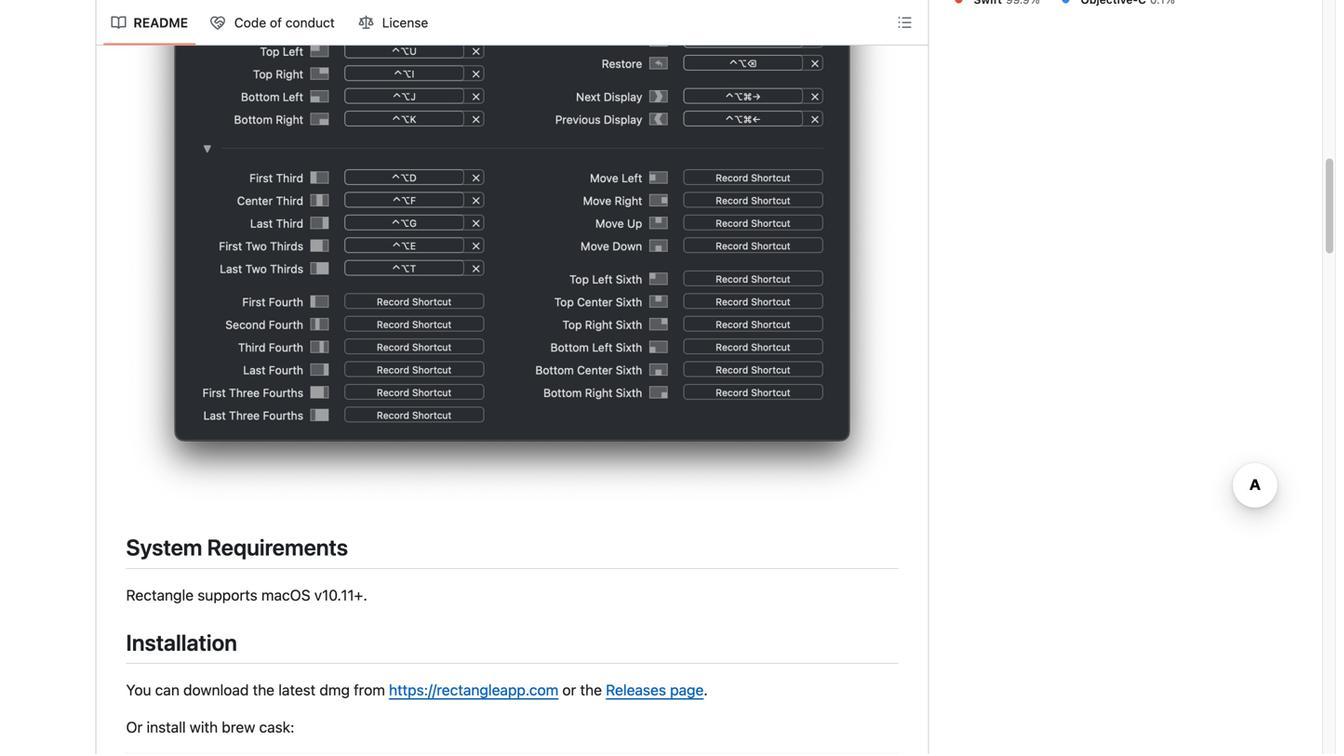 Task type: describe. For each thing, give the bounding box(es) containing it.
screenshot image
[[126, 0, 899, 506]]

code of conduct image
[[210, 15, 225, 30]]

dmg
[[320, 682, 350, 699]]

code of conduct
[[234, 15, 335, 30]]

requirements
[[207, 535, 348, 561]]

with
[[190, 719, 218, 737]]

install
[[147, 719, 186, 737]]

rectangle
[[126, 587, 194, 604]]

readme
[[134, 15, 188, 30]]

releases page link
[[606, 682, 704, 699]]

2 the from the left
[[580, 682, 602, 699]]

license link
[[351, 8, 437, 38]]

cask:
[[259, 719, 295, 737]]

outline image
[[898, 15, 913, 30]]

license
[[382, 15, 429, 30]]

download
[[183, 682, 249, 699]]

https://rectangleapp.com
[[389, 682, 559, 699]]

from
[[354, 682, 385, 699]]

rectangle supports macos v10.11+.
[[126, 587, 367, 604]]

or
[[126, 719, 143, 737]]

brew
[[222, 719, 255, 737]]

system
[[126, 535, 202, 561]]

or
[[563, 682, 577, 699]]



Task type: locate. For each thing, give the bounding box(es) containing it.
law image
[[359, 15, 374, 30]]

latest
[[279, 682, 316, 699]]

conduct
[[286, 15, 335, 30]]

you
[[126, 682, 151, 699]]

0 horizontal spatial the
[[253, 682, 275, 699]]

the left latest
[[253, 682, 275, 699]]

1 the from the left
[[253, 682, 275, 699]]

dot fill image
[[1059, 0, 1074, 7]]

1 horizontal spatial the
[[580, 682, 602, 699]]

or install with brew cask:
[[126, 719, 295, 737]]

page
[[670, 682, 704, 699]]

list
[[104, 8, 437, 38]]

https://rectangleapp.com link
[[389, 682, 559, 699]]

code of conduct link
[[203, 8, 344, 38]]

.
[[704, 682, 708, 699]]

readme link
[[104, 8, 196, 38]]

of
[[270, 15, 282, 30]]

the right or
[[580, 682, 602, 699]]

book image
[[111, 15, 126, 30]]

supports
[[198, 587, 258, 604]]

dot fill image
[[952, 0, 967, 7]]

code
[[234, 15, 266, 30]]

the
[[253, 682, 275, 699], [580, 682, 602, 699]]

v10.11+.
[[314, 587, 367, 604]]

system requirements
[[126, 535, 348, 561]]

you can download the latest dmg from https://rectangleapp.com or the releases page .
[[126, 682, 708, 699]]

macos
[[261, 587, 311, 604]]

can
[[155, 682, 180, 699]]

list containing readme
[[104, 8, 437, 38]]

releases
[[606, 682, 666, 699]]

installation
[[126, 630, 237, 656]]



Task type: vqa. For each thing, say whether or not it's contained in the screenshot.
issue opened image
no



